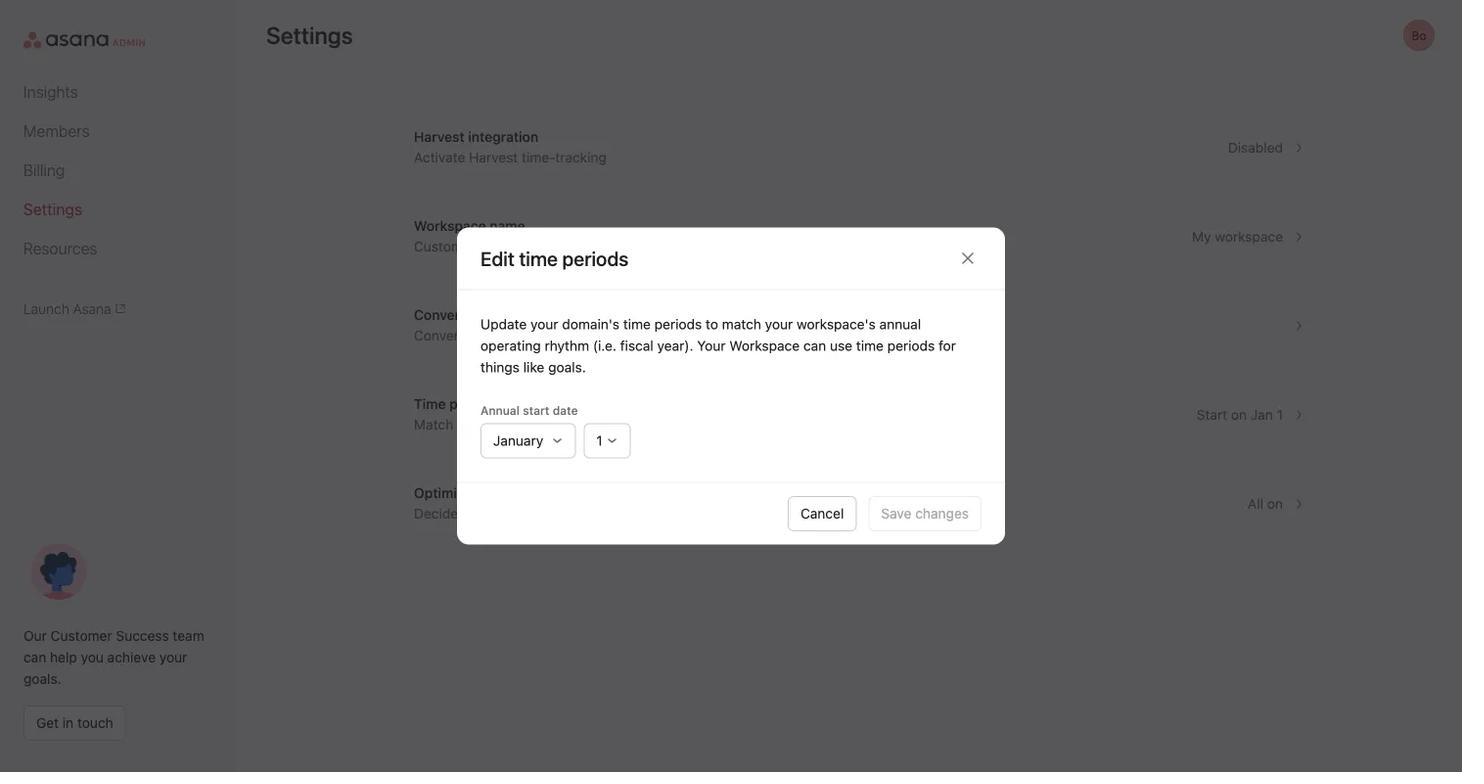 Task type: describe. For each thing, give the bounding box(es) containing it.
help
[[50, 649, 77, 666]]

0 horizontal spatial name
[[490, 218, 525, 234]]

asana inside workspace name customize asana by changing the workspace's name
[[485, 238, 523, 254]]

time periods
[[519, 247, 629, 270]]

you for want
[[474, 506, 496, 522]]

0 horizontal spatial time
[[623, 316, 651, 332]]

match
[[414, 416, 453, 433]]

convert to organization convert your workspace to an organization
[[414, 307, 684, 344]]

members
[[23, 122, 90, 140]]

if
[[462, 506, 470, 522]]

get in touch button
[[23, 706, 126, 741]]

operating inside update your domain's time periods to match your workspace's annual operating rhythm (i.e. fiscal year). your workspace can use time periods for things like goals.
[[481, 338, 541, 354]]

want
[[500, 506, 531, 522]]

can inside our customer success team can help you achieve your goals.
[[23, 649, 46, 666]]

tracking
[[555, 149, 607, 165]]

1 convert from the top
[[414, 307, 465, 323]]

january button
[[481, 423, 576, 459]]

update
[[481, 316, 527, 332]]

harvest integration activate harvest time-tracking
[[414, 129, 607, 165]]

bo
[[1412, 28, 1427, 42]]

billing link
[[23, 159, 211, 182]]

launch
[[23, 300, 69, 317]]

all on
[[1248, 496, 1283, 512]]

workspace inside convert to organization convert your workspace to an organization
[[499, 327, 567, 344]]

my
[[1192, 229, 1211, 245]]

in inside 'time periods match your workspace's annual operating rhythm (i.e. fiscal year) in asana'
[[830, 416, 841, 433]]

workspace name customize asana by changing the workspace's name
[[414, 218, 749, 254]]

time periods match your workspace's annual operating rhythm (i.e. fiscal year) in asana
[[414, 396, 883, 433]]

start
[[1197, 407, 1228, 423]]

annual inside 'time periods match your workspace's annual operating rhythm (i.e. fiscal year) in asana'
[[571, 416, 613, 433]]

for inside optimize with asana intelligence decide if you want asana to use your workspace's data to optimize work for your users.
[[874, 506, 891, 522]]

launch asana link
[[23, 300, 211, 317]]

in inside button
[[63, 715, 74, 731]]

time
[[414, 396, 446, 412]]

the
[[608, 238, 628, 254]]

your inside 'time periods match your workspace's annual operating rhythm (i.e. fiscal year) in asana'
[[457, 416, 485, 433]]

all
[[1248, 496, 1264, 512]]

year)
[[794, 416, 826, 433]]

use inside update your domain's time periods to match your workspace's annual operating rhythm (i.e. fiscal year). your workspace can use time periods for things like goals.
[[830, 338, 853, 354]]

intelligence
[[550, 485, 625, 501]]

cancel
[[801, 506, 844, 522]]

rhythm inside 'time periods match your workspace's annual operating rhythm (i.e. fiscal year) in asana'
[[681, 416, 726, 433]]

1 horizontal spatial name
[[715, 238, 749, 254]]

insights
[[23, 83, 78, 101]]

data
[[734, 506, 762, 522]]

our customer success team can help you achieve your goals.
[[23, 628, 204, 687]]

like
[[523, 359, 545, 375]]

changes
[[915, 506, 969, 522]]

you for achieve
[[81, 649, 104, 666]]

your
[[697, 338, 726, 354]]

periods inside 'time periods match your workspace's annual operating rhythm (i.e. fiscal year) in asana'
[[449, 396, 498, 412]]

annual
[[481, 404, 520, 417]]

2 convert from the top
[[414, 327, 464, 344]]

edit time periods
[[481, 247, 629, 270]]

work
[[839, 506, 870, 522]]

for inside update your domain's time periods to match your workspace's annual operating rhythm (i.e. fiscal year). your workspace can use time periods for things like goals.
[[939, 338, 956, 354]]

workspace's inside update your domain's time periods to match your workspace's annual operating rhythm (i.e. fiscal year). your workspace can use time periods for things like goals.
[[797, 316, 876, 332]]

operating inside 'time periods match your workspace's annual operating rhythm (i.e. fiscal year) in asana'
[[617, 416, 677, 433]]

fiscal inside 'time periods match your workspace's annual operating rhythm (i.e. fiscal year) in asana'
[[757, 416, 790, 433]]

domain's
[[562, 316, 620, 332]]

success
[[116, 628, 169, 644]]

annual start date
[[481, 404, 578, 417]]

optimize
[[414, 485, 472, 501]]

with
[[476, 485, 503, 501]]

1 horizontal spatial workspace
[[1215, 229, 1283, 245]]

changing
[[546, 238, 604, 254]]

optimize with asana intelligence decide if you want asana to use your workspace's data to optimize work for your users.
[[414, 485, 965, 522]]

cancel button
[[788, 496, 857, 531]]

get in touch
[[36, 715, 113, 731]]

update your domain's time periods to match your workspace's annual operating rhythm (i.e. fiscal year). your workspace can use time periods for things like goals.
[[481, 316, 956, 375]]

decide
[[414, 506, 458, 522]]

on for all
[[1267, 496, 1283, 512]]

fiscal inside update your domain's time periods to match your workspace's annual operating rhythm (i.e. fiscal year). your workspace can use time periods for things like goals.
[[620, 338, 654, 354]]

users.
[[926, 506, 965, 522]]



Task type: locate. For each thing, give the bounding box(es) containing it.
workspace inside workspace name customize asana by changing the workspace's name
[[414, 218, 486, 234]]

organization
[[486, 307, 566, 323], [606, 327, 684, 344]]

launch asana
[[23, 300, 111, 317]]

asana inside 'time periods match your workspace's annual operating rhythm (i.e. fiscal year) in asana'
[[844, 416, 883, 433]]

(i.e. inside update your domain's time periods to match your workspace's annual operating rhythm (i.e. fiscal year). your workspace can use time periods for things like goals.
[[593, 338, 617, 354]]

you right if
[[474, 506, 496, 522]]

use
[[830, 338, 853, 354], [593, 506, 616, 522]]

can inside update your domain's time periods to match your workspace's annual operating rhythm (i.e. fiscal year). your workspace can use time periods for things like goals.
[[804, 338, 826, 354]]

achieve
[[107, 649, 156, 666]]

1 horizontal spatial use
[[830, 338, 853, 354]]

can up year)
[[804, 338, 826, 354]]

0 vertical spatial periods
[[655, 316, 702, 332]]

1 vertical spatial periods
[[887, 338, 935, 354]]

0 vertical spatial fiscal
[[620, 338, 654, 354]]

start
[[523, 404, 550, 417]]

1 vertical spatial you
[[81, 649, 104, 666]]

0 horizontal spatial on
[[1231, 407, 1247, 423]]

you inside our customer success team can help you achieve your goals.
[[81, 649, 104, 666]]

1 horizontal spatial settings
[[266, 22, 353, 49]]

save
[[881, 506, 912, 522]]

0 vertical spatial time
[[623, 316, 651, 332]]

you inside optimize with asana intelligence decide if you want asana to use your workspace's data to optimize work for your users.
[[474, 506, 496, 522]]

date
[[553, 404, 578, 417]]

customer
[[51, 628, 112, 644]]

can
[[804, 338, 826, 354], [23, 649, 46, 666]]

team
[[173, 628, 204, 644]]

harvest up activate
[[414, 129, 465, 145]]

0 horizontal spatial for
[[874, 506, 891, 522]]

rhythm inside update your domain's time periods to match your workspace's annual operating rhythm (i.e. fiscal year). your workspace can use time periods for things like goals.
[[545, 338, 589, 354]]

0 vertical spatial on
[[1231, 407, 1247, 423]]

0 horizontal spatial fiscal
[[620, 338, 654, 354]]

touch
[[77, 715, 113, 731]]

0 horizontal spatial workspace
[[499, 327, 567, 344]]

name up match
[[715, 238, 749, 254]]

asana right launch
[[73, 300, 111, 317]]

save changes
[[881, 506, 969, 522]]

1 vertical spatial time
[[856, 338, 884, 354]]

workspace's
[[632, 238, 711, 254], [797, 316, 876, 332], [489, 416, 568, 433], [651, 506, 730, 522]]

things
[[481, 359, 520, 375]]

to inside update your domain's time periods to match your workspace's annual operating rhythm (i.e. fiscal year). your workspace can use time periods for things like goals.
[[706, 316, 718, 332]]

time
[[623, 316, 651, 332], [856, 338, 884, 354]]

1 vertical spatial convert
[[414, 327, 464, 344]]

1 horizontal spatial on
[[1267, 496, 1283, 512]]

1 horizontal spatial you
[[474, 506, 496, 522]]

0 horizontal spatial organization
[[486, 307, 566, 323]]

settings
[[266, 22, 353, 49], [23, 200, 82, 219]]

resources link
[[23, 237, 211, 260]]

workspace right my
[[1215, 229, 1283, 245]]

1 vertical spatial (i.e.
[[729, 416, 753, 433]]

1 horizontal spatial goals.
[[548, 359, 586, 375]]

0 vertical spatial you
[[474, 506, 496, 522]]

0 vertical spatial workspace
[[1215, 229, 1283, 245]]

jan
[[1251, 407, 1273, 423]]

workspace
[[414, 218, 486, 234], [729, 338, 800, 354]]

1
[[1277, 407, 1283, 423]]

0 vertical spatial for
[[939, 338, 956, 354]]

1 vertical spatial harvest
[[469, 149, 518, 165]]

0 horizontal spatial in
[[63, 715, 74, 731]]

0 horizontal spatial use
[[593, 506, 616, 522]]

1 horizontal spatial organization
[[606, 327, 684, 344]]

0 vertical spatial annual
[[879, 316, 921, 332]]

on for start
[[1231, 407, 1247, 423]]

workspace
[[1215, 229, 1283, 245], [499, 327, 567, 344]]

save changes button
[[869, 496, 982, 531]]

integration
[[468, 129, 538, 145]]

fiscal left year)
[[757, 416, 790, 433]]

start on jan 1
[[1197, 407, 1283, 423]]

0 horizontal spatial rhythm
[[545, 338, 589, 354]]

0 horizontal spatial periods
[[449, 396, 498, 412]]

1 horizontal spatial annual
[[879, 316, 921, 332]]

billing
[[23, 161, 65, 180]]

1 horizontal spatial (i.e.
[[729, 416, 753, 433]]

settings link
[[23, 198, 211, 221]]

harvest
[[414, 129, 465, 145], [469, 149, 518, 165]]

workspace inside update your domain's time periods to match your workspace's annual operating rhythm (i.e. fiscal year). your workspace can use time periods for things like goals.
[[729, 338, 800, 354]]

edit
[[481, 247, 515, 270]]

close this dialog image
[[960, 251, 976, 266]]

your
[[531, 316, 558, 332], [765, 316, 793, 332], [468, 327, 496, 344], [457, 416, 485, 433], [619, 506, 647, 522], [895, 506, 923, 522], [159, 649, 187, 666]]

members link
[[23, 119, 211, 143]]

1 vertical spatial operating
[[617, 416, 677, 433]]

organization up like
[[486, 307, 566, 323]]

goals. right like
[[548, 359, 586, 375]]

2 horizontal spatial periods
[[887, 338, 935, 354]]

in right year)
[[830, 416, 841, 433]]

1 horizontal spatial for
[[939, 338, 956, 354]]

workspace's inside optimize with asana intelligence decide if you want asana to use your workspace's data to optimize work for your users.
[[651, 506, 730, 522]]

0 horizontal spatial annual
[[571, 416, 613, 433]]

0 vertical spatial convert
[[414, 307, 465, 323]]

0 horizontal spatial workspace
[[414, 218, 486, 234]]

for
[[939, 338, 956, 354], [874, 506, 891, 522]]

0 horizontal spatial you
[[81, 649, 104, 666]]

0 vertical spatial rhythm
[[545, 338, 589, 354]]

1 vertical spatial for
[[874, 506, 891, 522]]

workspace's inside 'time periods match your workspace's annual operating rhythm (i.e. fiscal year) in asana'
[[489, 416, 568, 433]]

asana right want at the left
[[534, 506, 573, 522]]

1 horizontal spatial operating
[[617, 416, 677, 433]]

0 horizontal spatial goals.
[[23, 671, 61, 687]]

0 vertical spatial goals.
[[548, 359, 586, 375]]

use inside optimize with asana intelligence decide if you want asana to use your workspace's data to optimize work for your users.
[[593, 506, 616, 522]]

by
[[527, 238, 542, 254]]

1 horizontal spatial in
[[830, 416, 841, 433]]

fiscal
[[620, 338, 654, 354], [757, 416, 790, 433]]

year).
[[657, 338, 693, 354]]

0 horizontal spatial settings
[[23, 200, 82, 219]]

asana right year)
[[844, 416, 883, 433]]

goals. inside update your domain's time periods to match your workspace's annual operating rhythm (i.e. fiscal year). your workspace can use time periods for things like goals.
[[548, 359, 586, 375]]

(i.e. left year)
[[729, 416, 753, 433]]

rhythm down your
[[681, 416, 726, 433]]

to left an
[[571, 327, 584, 344]]

organization right an
[[606, 327, 684, 344]]

0 vertical spatial workspace
[[414, 218, 486, 234]]

1 vertical spatial annual
[[571, 416, 613, 433]]

an
[[587, 327, 603, 344]]

0 vertical spatial can
[[804, 338, 826, 354]]

operating right date at the left bottom of page
[[617, 416, 677, 433]]

1 vertical spatial name
[[715, 238, 749, 254]]

0 vertical spatial in
[[830, 416, 841, 433]]

match
[[722, 316, 761, 332]]

fiscal left year).
[[620, 338, 654, 354]]

1 vertical spatial settings
[[23, 200, 82, 219]]

annual inside update your domain's time periods to match your workspace's annual operating rhythm (i.e. fiscal year). your workspace can use time periods for things like goals.
[[879, 316, 921, 332]]

0 horizontal spatial harvest
[[414, 129, 465, 145]]

1 horizontal spatial periods
[[655, 316, 702, 332]]

workspace down match
[[729, 338, 800, 354]]

on
[[1231, 407, 1247, 423], [1267, 496, 1283, 512]]

workspace up customize
[[414, 218, 486, 234]]

periods
[[655, 316, 702, 332], [887, 338, 935, 354], [449, 396, 498, 412]]

1 horizontal spatial rhythm
[[681, 416, 726, 433]]

to down intelligence
[[577, 506, 589, 522]]

1 horizontal spatial harvest
[[469, 149, 518, 165]]

workspace up like
[[499, 327, 567, 344]]

1 vertical spatial workspace
[[729, 338, 800, 354]]

1 vertical spatial rhythm
[[681, 416, 726, 433]]

disabled
[[1228, 139, 1283, 156]]

1 horizontal spatial can
[[804, 338, 826, 354]]

0 horizontal spatial (i.e.
[[593, 338, 617, 354]]

to up things
[[469, 307, 482, 323]]

1 vertical spatial can
[[23, 649, 46, 666]]

you down customer
[[81, 649, 104, 666]]

operating
[[481, 338, 541, 354], [617, 416, 677, 433]]

workspace's inside workspace name customize asana by changing the workspace's name
[[632, 238, 711, 254]]

1 horizontal spatial time
[[856, 338, 884, 354]]

can down the our
[[23, 649, 46, 666]]

1 vertical spatial workspace
[[499, 327, 567, 344]]

1 horizontal spatial workspace
[[729, 338, 800, 354]]

edit time periods dialog
[[457, 228, 1005, 545]]

name up edit
[[490, 218, 525, 234]]

1 vertical spatial use
[[593, 506, 616, 522]]

harvest down integration
[[469, 149, 518, 165]]

1 vertical spatial goals.
[[23, 671, 61, 687]]

on right all
[[1267, 496, 1283, 512]]

my workspace
[[1192, 229, 1283, 245]]

in right get
[[63, 715, 74, 731]]

in
[[830, 416, 841, 433], [63, 715, 74, 731]]

optimize
[[782, 506, 836, 522]]

0 vertical spatial use
[[830, 338, 853, 354]]

0 vertical spatial (i.e.
[[593, 338, 617, 354]]

to up your
[[706, 316, 718, 332]]

asana up want at the left
[[507, 485, 546, 501]]

1 vertical spatial on
[[1267, 496, 1283, 512]]

(i.e. inside 'time periods match your workspace's annual operating rhythm (i.e. fiscal year) in asana'
[[729, 416, 753, 433]]

0 vertical spatial harvest
[[414, 129, 465, 145]]

(i.e. down domain's
[[593, 338, 617, 354]]

1 vertical spatial organization
[[606, 327, 684, 344]]

(i.e.
[[593, 338, 617, 354], [729, 416, 753, 433]]

your inside convert to organization convert your workspace to an organization
[[468, 327, 496, 344]]

0 vertical spatial name
[[490, 218, 525, 234]]

0 vertical spatial settings
[[266, 22, 353, 49]]

goals. inside our customer success team can help you achieve your goals.
[[23, 671, 61, 687]]

annual
[[879, 316, 921, 332], [571, 416, 613, 433]]

january
[[493, 433, 543, 449]]

0 horizontal spatial can
[[23, 649, 46, 666]]

customize
[[414, 238, 481, 254]]

0 vertical spatial organization
[[486, 307, 566, 323]]

goals. down help
[[23, 671, 61, 687]]

2 vertical spatial periods
[[449, 396, 498, 412]]

get
[[36, 715, 59, 731]]

1 vertical spatial in
[[63, 715, 74, 731]]

1 vertical spatial fiscal
[[757, 416, 790, 433]]

asana left by
[[485, 238, 523, 254]]

insights link
[[23, 80, 211, 104]]

name
[[490, 218, 525, 234], [715, 238, 749, 254]]

rhythm
[[545, 338, 589, 354], [681, 416, 726, 433]]

our
[[23, 628, 47, 644]]

resources
[[23, 239, 97, 258]]

rhythm down domain's
[[545, 338, 589, 354]]

to right data
[[765, 506, 778, 522]]

1 horizontal spatial fiscal
[[757, 416, 790, 433]]

activate
[[414, 149, 465, 165]]

asana
[[485, 238, 523, 254], [73, 300, 111, 317], [844, 416, 883, 433], [507, 485, 546, 501], [534, 506, 573, 522]]

on left "jan"
[[1231, 407, 1247, 423]]

your inside our customer success team can help you achieve your goals.
[[159, 649, 187, 666]]

0 vertical spatial operating
[[481, 338, 541, 354]]

operating down "update"
[[481, 338, 541, 354]]

you
[[474, 506, 496, 522], [81, 649, 104, 666]]

time-
[[522, 149, 555, 165]]

convert
[[414, 307, 465, 323], [414, 327, 464, 344]]

0 horizontal spatial operating
[[481, 338, 541, 354]]



Task type: vqa. For each thing, say whether or not it's contained in the screenshot.


